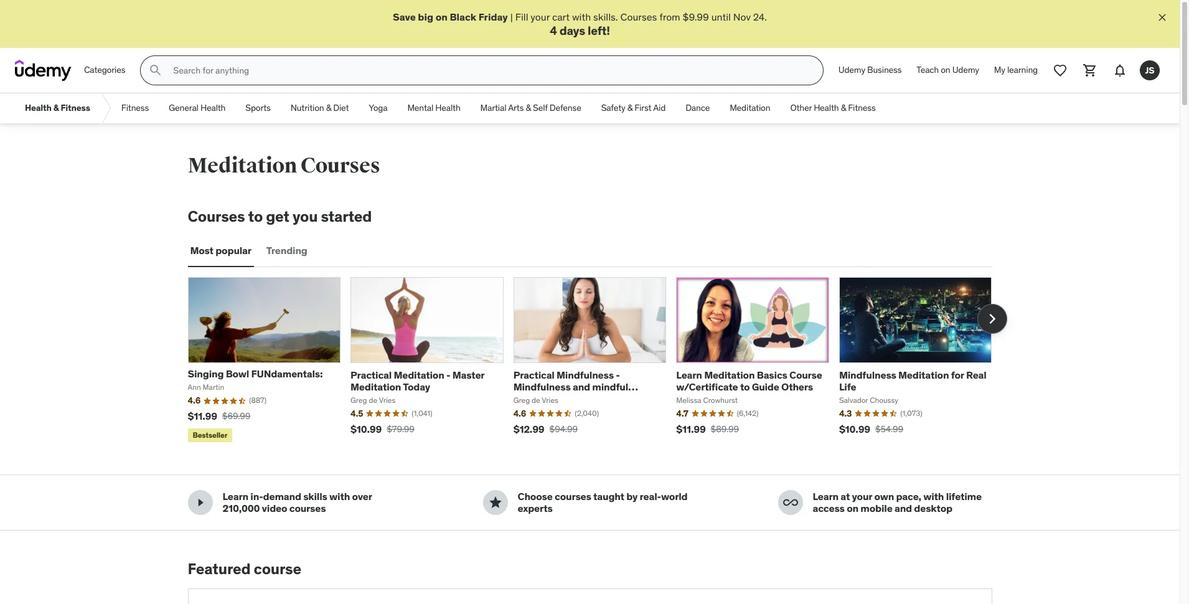 Task type: vqa. For each thing, say whether or not it's contained in the screenshot.
Aid
yes



Task type: locate. For each thing, give the bounding box(es) containing it.
self
[[533, 102, 548, 114]]

0 horizontal spatial your
[[531, 11, 550, 23]]

skills
[[303, 490, 327, 503]]

1 horizontal spatial courses
[[301, 153, 380, 179]]

3 fitness from the left
[[848, 102, 876, 114]]

0 horizontal spatial learn
[[223, 490, 249, 503]]

health right the general
[[201, 102, 226, 114]]

3 health from the left
[[435, 102, 461, 114]]

bowl
[[226, 368, 249, 380]]

your inside learn at your own pace, with lifetime access on mobile and desktop
[[852, 490, 873, 503]]

your right fill
[[531, 11, 550, 23]]

0 vertical spatial courses
[[621, 11, 657, 23]]

1 horizontal spatial practical
[[514, 369, 555, 381]]

2 horizontal spatial on
[[941, 64, 951, 76]]

learn inside learn in-demand skills with over 210,000 video courses
[[223, 490, 249, 503]]

& for nutrition
[[326, 102, 331, 114]]

0 horizontal spatial practical
[[351, 369, 392, 381]]

meditation down sports link
[[188, 153, 297, 179]]

2 health from the left
[[201, 102, 226, 114]]

1 vertical spatial to
[[740, 380, 750, 393]]

health
[[25, 102, 52, 114], [201, 102, 226, 114], [435, 102, 461, 114], [814, 102, 839, 114]]

basics
[[757, 369, 788, 381]]

with left over
[[330, 490, 350, 503]]

medium image left 210,000 at the bottom
[[193, 495, 208, 510]]

0 horizontal spatial -
[[447, 369, 451, 381]]

access
[[813, 502, 845, 515]]

practical inside practical meditation - master meditation today
[[351, 369, 392, 381]]

meditation left basics
[[704, 369, 755, 381]]

practical up meditation in the left of the page
[[514, 369, 555, 381]]

trending button
[[264, 236, 310, 266]]

started
[[321, 207, 372, 226]]

courses left from
[[621, 11, 657, 23]]

your right at
[[852, 490, 873, 503]]

medium image left access
[[783, 495, 798, 510]]

0 horizontal spatial to
[[248, 207, 263, 226]]

1 horizontal spatial on
[[847, 502, 859, 515]]

meditation left for
[[899, 369, 949, 381]]

learn inside learn at your own pace, with lifetime access on mobile and desktop
[[813, 490, 839, 503]]

notifications image
[[1113, 63, 1128, 78]]

0 horizontal spatial and
[[573, 380, 590, 393]]

from
[[660, 11, 681, 23]]

2 horizontal spatial courses
[[621, 11, 657, 23]]

learn for learn in-demand skills with over 210,000 video courses
[[223, 490, 249, 503]]

1 horizontal spatial udemy
[[953, 64, 980, 76]]

nutrition & diet
[[291, 102, 349, 114]]

save
[[393, 11, 416, 23]]

-
[[447, 369, 451, 381], [616, 369, 620, 381]]

4 & from the left
[[628, 102, 633, 114]]

black
[[450, 11, 476, 23]]

2 & from the left
[[326, 102, 331, 114]]

on right big
[[436, 11, 448, 23]]

course
[[254, 559, 301, 579]]

to left get on the left top
[[248, 207, 263, 226]]

& right other
[[841, 102, 846, 114]]

choose
[[518, 490, 553, 503]]

0 horizontal spatial with
[[330, 490, 350, 503]]

2 vertical spatial courses
[[188, 207, 245, 226]]

1 horizontal spatial learn
[[677, 369, 702, 381]]

2 fitness from the left
[[121, 102, 149, 114]]

learn for learn at your own pace, with lifetime access on mobile and desktop
[[813, 490, 839, 503]]

& left first
[[628, 102, 633, 114]]

& for safety
[[628, 102, 633, 114]]

1 fitness from the left
[[61, 102, 90, 114]]

practical meditation - master meditation today link
[[351, 369, 485, 393]]

fundamentals:
[[251, 368, 323, 380]]

& left self
[[526, 102, 531, 114]]

arts
[[508, 102, 524, 114]]

on left mobile
[[847, 502, 859, 515]]

health for mental health
[[435, 102, 461, 114]]

1 horizontal spatial and
[[895, 502, 912, 515]]

courses up "most popular"
[[188, 207, 245, 226]]

wishlist image
[[1053, 63, 1068, 78]]

featured
[[188, 559, 251, 579]]

close image
[[1157, 11, 1169, 24]]

& left diet
[[326, 102, 331, 114]]

udemy left business
[[839, 64, 866, 76]]

mental health
[[408, 102, 461, 114]]

friday
[[479, 11, 508, 23]]

- for meditation
[[447, 369, 451, 381]]

1 & from the left
[[53, 102, 59, 114]]

2 practical from the left
[[514, 369, 555, 381]]

on right teach
[[941, 64, 951, 76]]

fitness left the arrow pointing to subcategory menu links image
[[61, 102, 90, 114]]

- inside practical mindfulness - mindfulness and mindful meditation
[[616, 369, 620, 381]]

1 medium image from the left
[[193, 495, 208, 510]]

mindfulness
[[557, 369, 614, 381], [839, 369, 897, 381], [514, 380, 571, 393]]

own
[[875, 490, 894, 503]]

cart
[[552, 11, 570, 23]]

1 vertical spatial on
[[941, 64, 951, 76]]

practical inside practical mindfulness - mindfulness and mindful meditation
[[514, 369, 555, 381]]

dance link
[[676, 94, 720, 123]]

left!
[[588, 23, 610, 38]]

0 vertical spatial your
[[531, 11, 550, 23]]

js link
[[1135, 56, 1165, 85]]

mindfulness inside mindfulness meditation for real life
[[839, 369, 897, 381]]

master
[[453, 369, 485, 381]]

nov
[[734, 11, 751, 23]]

1 - from the left
[[447, 369, 451, 381]]

2 vertical spatial on
[[847, 502, 859, 515]]

my
[[994, 64, 1006, 76]]

nutrition
[[291, 102, 324, 114]]

with up days at the top left of page
[[572, 11, 591, 23]]

health right mental
[[435, 102, 461, 114]]

days
[[560, 23, 585, 38]]

0 horizontal spatial fitness
[[61, 102, 90, 114]]

courses left taught
[[555, 490, 591, 503]]

learn
[[677, 369, 702, 381], [223, 490, 249, 503], [813, 490, 839, 503]]

learn meditation basics course w/certificate to guide others link
[[677, 369, 823, 393]]

until
[[712, 11, 731, 23]]

1 horizontal spatial to
[[740, 380, 750, 393]]

singing bowl fundamentals:
[[188, 368, 323, 380]]

today
[[403, 380, 430, 393]]

1 practical from the left
[[351, 369, 392, 381]]

2 horizontal spatial fitness
[[848, 102, 876, 114]]

- for mindfulness
[[616, 369, 620, 381]]

meditation inside learn meditation basics course w/certificate to guide others
[[704, 369, 755, 381]]

2 - from the left
[[616, 369, 620, 381]]

- inside practical meditation - master meditation today
[[447, 369, 451, 381]]

0 vertical spatial and
[[573, 380, 590, 393]]

courses right video
[[289, 502, 326, 515]]

1 horizontal spatial with
[[572, 11, 591, 23]]

practical for practical mindfulness - mindfulness and mindful meditation
[[514, 369, 555, 381]]

0 horizontal spatial medium image
[[193, 495, 208, 510]]

1 horizontal spatial your
[[852, 490, 873, 503]]

to
[[248, 207, 263, 226], [740, 380, 750, 393]]

trending
[[266, 244, 307, 257]]

with inside learn in-demand skills with over 210,000 video courses
[[330, 490, 350, 503]]

0 vertical spatial to
[[248, 207, 263, 226]]

and
[[573, 380, 590, 393], [895, 502, 912, 515]]

with right "pace,"
[[924, 490, 944, 503]]

to left guide
[[740, 380, 750, 393]]

medium image for learn in-demand skills with over 210,000 video courses
[[193, 495, 208, 510]]

and right own
[[895, 502, 912, 515]]

& down udemy image on the left top of the page
[[53, 102, 59, 114]]

2 medium image from the left
[[783, 495, 798, 510]]

general health
[[169, 102, 226, 114]]

fitness right the arrow pointing to subcategory menu links image
[[121, 102, 149, 114]]

meditation courses
[[188, 153, 380, 179]]

health down udemy image on the left top of the page
[[25, 102, 52, 114]]

2 horizontal spatial with
[[924, 490, 944, 503]]

1 vertical spatial your
[[852, 490, 873, 503]]

4 health from the left
[[814, 102, 839, 114]]

courses
[[621, 11, 657, 23], [301, 153, 380, 179], [188, 207, 245, 226]]

1 horizontal spatial -
[[616, 369, 620, 381]]

defense
[[550, 102, 581, 114]]

meditation
[[730, 102, 771, 114], [188, 153, 297, 179], [394, 369, 444, 381], [704, 369, 755, 381], [899, 369, 949, 381], [351, 380, 401, 393]]

0 horizontal spatial courses
[[188, 207, 245, 226]]

1 horizontal spatial fitness
[[121, 102, 149, 114]]

mental health link
[[398, 94, 471, 123]]

learn for learn meditation basics course w/certificate to guide others
[[677, 369, 702, 381]]

fitness down udemy business link
[[848, 102, 876, 114]]

mobile
[[861, 502, 893, 515]]

5 & from the left
[[841, 102, 846, 114]]

courses inside save big on black friday | fill your cart with skills. courses from $9.99 until nov 24. 4 days left!
[[621, 11, 657, 23]]

real-
[[640, 490, 661, 503]]

learn at your own pace, with lifetime access on mobile and desktop
[[813, 490, 982, 515]]

3 & from the left
[[526, 102, 531, 114]]

learn inside learn meditation basics course w/certificate to guide others
[[677, 369, 702, 381]]

aid
[[653, 102, 666, 114]]

big
[[418, 11, 434, 23]]

sports
[[246, 102, 271, 114]]

health right other
[[814, 102, 839, 114]]

medium image
[[193, 495, 208, 510], [783, 495, 798, 510]]

most popular button
[[188, 236, 254, 266]]

my learning
[[994, 64, 1038, 76]]

1 horizontal spatial courses
[[555, 490, 591, 503]]

0 horizontal spatial courses
[[289, 502, 326, 515]]

meditation
[[514, 392, 565, 405]]

2 horizontal spatial learn
[[813, 490, 839, 503]]

1 horizontal spatial medium image
[[783, 495, 798, 510]]

practical left today
[[351, 369, 392, 381]]

0 horizontal spatial udemy
[[839, 64, 866, 76]]

0 horizontal spatial on
[[436, 11, 448, 23]]

1 vertical spatial courses
[[301, 153, 380, 179]]

210,000
[[223, 502, 260, 515]]

courses up started
[[301, 153, 380, 179]]

udemy left my
[[953, 64, 980, 76]]

courses
[[555, 490, 591, 503], [289, 502, 326, 515]]

health for other health & fitness
[[814, 102, 839, 114]]

on inside learn at your own pace, with lifetime access on mobile and desktop
[[847, 502, 859, 515]]

teach
[[917, 64, 939, 76]]

diet
[[333, 102, 349, 114]]

on
[[436, 11, 448, 23], [941, 64, 951, 76], [847, 502, 859, 515]]

& for health
[[53, 102, 59, 114]]

0 vertical spatial on
[[436, 11, 448, 23]]

singing bowl fundamentals: link
[[188, 368, 323, 380]]

fitness
[[61, 102, 90, 114], [121, 102, 149, 114], [848, 102, 876, 114]]

and inside practical mindfulness - mindfulness and mindful meditation
[[573, 380, 590, 393]]

in-
[[251, 490, 263, 503]]

1 vertical spatial and
[[895, 502, 912, 515]]

mental
[[408, 102, 434, 114]]

1 udemy from the left
[[839, 64, 866, 76]]

and left the 'mindful'
[[573, 380, 590, 393]]

1 health from the left
[[25, 102, 52, 114]]

w/certificate
[[677, 380, 738, 393]]



Task type: describe. For each thing, give the bounding box(es) containing it.
most
[[190, 244, 214, 257]]

js
[[1146, 65, 1155, 76]]

carousel element
[[188, 277, 1007, 445]]

for
[[951, 369, 964, 381]]

medium image for learn at your own pace, with lifetime access on mobile and desktop
[[783, 495, 798, 510]]

Search for anything text field
[[171, 60, 808, 81]]

general health link
[[159, 94, 236, 123]]

arrow pointing to subcategory menu links image
[[100, 94, 111, 123]]

at
[[841, 490, 850, 503]]

meditation left today
[[351, 380, 401, 393]]

get
[[266, 207, 289, 226]]

practical mindfulness - mindfulness and mindful meditation link
[[514, 369, 638, 405]]

to inside learn meditation basics course w/certificate to guide others
[[740, 380, 750, 393]]

yoga link
[[359, 94, 398, 123]]

courses to get you started
[[188, 207, 372, 226]]

pace,
[[896, 490, 922, 503]]

choose courses taught by real-world experts
[[518, 490, 688, 515]]

practical meditation - master meditation today
[[351, 369, 485, 393]]

categories
[[84, 64, 125, 76]]

practical for practical meditation - master meditation today
[[351, 369, 392, 381]]

over
[[352, 490, 372, 503]]

practical mindfulness - mindfulness and mindful meditation
[[514, 369, 628, 405]]

2 udemy from the left
[[953, 64, 980, 76]]

you
[[293, 207, 318, 226]]

medium image
[[488, 495, 503, 510]]

with inside save big on black friday | fill your cart with skills. courses from $9.99 until nov 24. 4 days left!
[[572, 11, 591, 23]]

singing
[[188, 368, 224, 380]]

udemy image
[[15, 60, 72, 81]]

$9.99
[[683, 11, 709, 23]]

courses inside the choose courses taught by real-world experts
[[555, 490, 591, 503]]

shopping cart with 0 items image
[[1083, 63, 1098, 78]]

others
[[782, 380, 813, 393]]

martial arts & self defense
[[481, 102, 581, 114]]

save big on black friday | fill your cart with skills. courses from $9.99 until nov 24. 4 days left!
[[393, 11, 767, 38]]

taught
[[594, 490, 625, 503]]

skills.
[[594, 11, 618, 23]]

nutrition & diet link
[[281, 94, 359, 123]]

health & fitness link
[[15, 94, 100, 123]]

mindful
[[592, 380, 628, 393]]

life
[[839, 380, 857, 393]]

meditation inside mindfulness meditation for real life
[[899, 369, 949, 381]]

dance
[[686, 102, 710, 114]]

on inside save big on black friday | fill your cart with skills. courses from $9.99 until nov 24. 4 days left!
[[436, 11, 448, 23]]

yoga
[[369, 102, 388, 114]]

other health & fitness
[[791, 102, 876, 114]]

meditation left other
[[730, 102, 771, 114]]

video
[[262, 502, 287, 515]]

experts
[[518, 502, 553, 515]]

and inside learn at your own pace, with lifetime access on mobile and desktop
[[895, 502, 912, 515]]

health & fitness
[[25, 102, 90, 114]]

guide
[[752, 380, 780, 393]]

business
[[868, 64, 902, 76]]

other
[[791, 102, 812, 114]]

your inside save big on black friday | fill your cart with skills. courses from $9.99 until nov 24. 4 days left!
[[531, 11, 550, 23]]

popular
[[216, 244, 252, 257]]

featured course
[[188, 559, 301, 579]]

learn meditation basics course w/certificate to guide others
[[677, 369, 823, 393]]

learn in-demand skills with over 210,000 video courses
[[223, 490, 372, 515]]

mindfulness meditation for real life
[[839, 369, 987, 393]]

with inside learn at your own pace, with lifetime access on mobile and desktop
[[924, 490, 944, 503]]

martial arts & self defense link
[[471, 94, 591, 123]]

first
[[635, 102, 652, 114]]

demand
[[263, 490, 301, 503]]

4
[[550, 23, 557, 38]]

sports link
[[236, 94, 281, 123]]

safety & first aid link
[[591, 94, 676, 123]]

my learning link
[[987, 56, 1046, 85]]

real
[[967, 369, 987, 381]]

health for general health
[[201, 102, 226, 114]]

meditation left master
[[394, 369, 444, 381]]

fitness link
[[111, 94, 159, 123]]

safety & first aid
[[601, 102, 666, 114]]

by
[[627, 490, 638, 503]]

most popular
[[190, 244, 252, 257]]

world
[[661, 490, 688, 503]]

general
[[169, 102, 199, 114]]

teach on udemy
[[917, 64, 980, 76]]

course
[[790, 369, 823, 381]]

safety
[[601, 102, 626, 114]]

learning
[[1008, 64, 1038, 76]]

martial
[[481, 102, 507, 114]]

courses inside learn in-demand skills with over 210,000 video courses
[[289, 502, 326, 515]]

next image
[[982, 309, 1002, 329]]

categories button
[[77, 56, 133, 85]]

submit search image
[[148, 63, 163, 78]]

mindfulness meditation for real life link
[[839, 369, 987, 393]]

udemy business
[[839, 64, 902, 76]]

fill
[[515, 11, 528, 23]]



